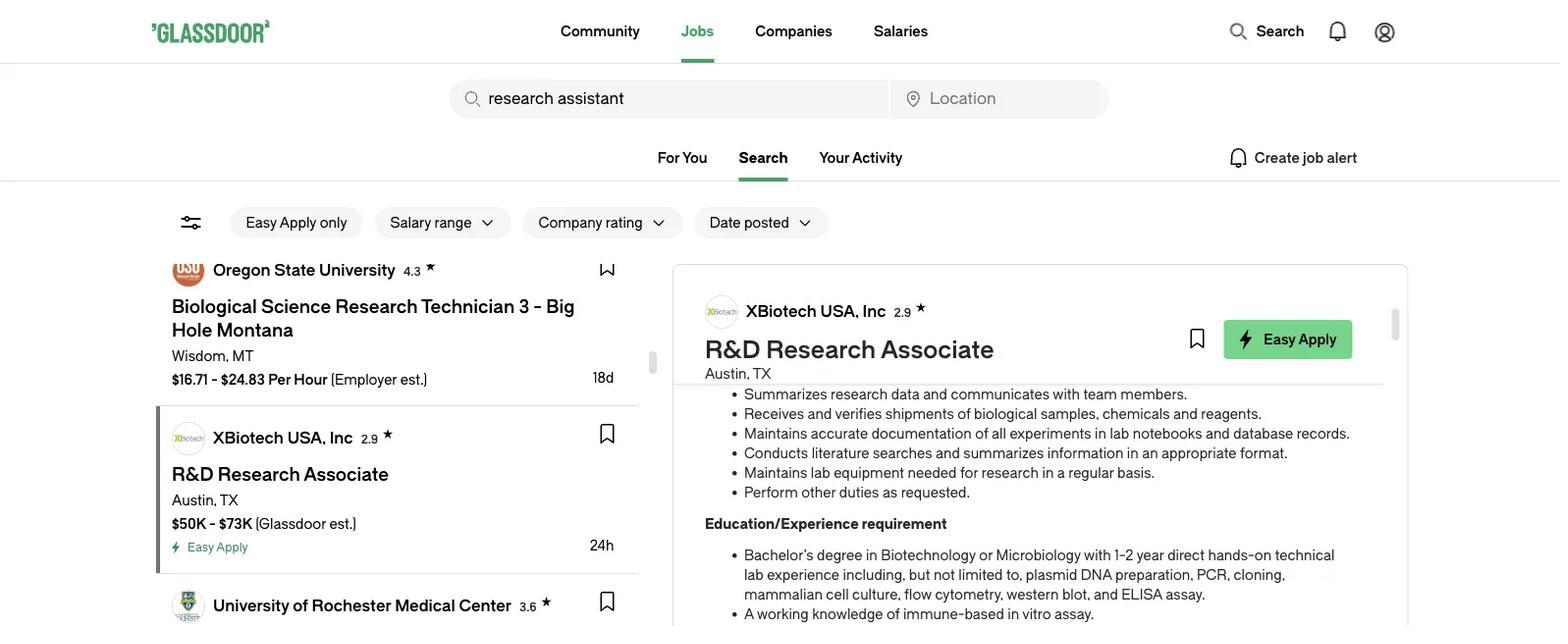 Task type: locate. For each thing, give the bounding box(es) containing it.
0 horizontal spatial xbiotech usa, inc
[[213, 429, 353, 447]]

usa, down hour
[[287, 429, 325, 447]]

work up assays. at the bottom right of page
[[941, 327, 973, 344]]

1 work from the left
[[941, 327, 973, 344]]

based down or
[[965, 606, 1004, 622]]

limited down or
[[959, 567, 1003, 583]]

lab
[[1110, 426, 1129, 442], [811, 465, 830, 481], [744, 567, 764, 583]]

easy apply down the $73k
[[187, 541, 248, 555]]

0 horizontal spatial include
[[744, 327, 792, 344]]

0 horizontal spatial inc
[[329, 429, 353, 447]]

0 vertical spatial easy
[[246, 215, 277, 231]]

0 vertical spatial xbiotech usa, inc logo image
[[706, 296, 737, 328]]

flow inside bachelor's degree in biotechnology or microbiology with 1-2 year direct hands-on technical lab experience including, but not limited to, plasmid dna preparation, pcr, cloning, mammalian cell culture, flow cytometry, western blot, and elisa assay. a working knowledge of immune-based in vitro assay.
[[904, 587, 932, 603]]

1 horizontal spatial for
[[1114, 269, 1132, 285]]

dna inside bachelor's degree in biotechnology or microbiology with 1-2 year direct hands-on technical lab experience including, but not limited to, plasmid dna preparation, pcr, cloning, mammalian cell culture, flow cytometry, western blot, and elisa assay. a working knowledge of immune-based in vitro assay.
[[1081, 567, 1112, 583]]

0 vertical spatial cytometry,
[[958, 308, 1026, 324]]

with inside bachelor's degree in biotechnology or microbiology with 1-2 year direct hands-on technical lab experience including, but not limited to, plasmid dna preparation, pcr, cloning, mammalian cell culture, flow cytometry, western blot, and elisa assay. a working knowledge of immune-based in vitro assay.
[[1084, 547, 1111, 564]]

viral
[[857, 347, 884, 363]]

vitro up infection
[[1259, 327, 1288, 344]]

lab down bachelor's
[[744, 567, 764, 583]]

of inside bachelor's degree in biotechnology or microbiology with 1-2 year direct hands-on technical lab experience including, but not limited to, plasmid dna preparation, pcr, cloning, mammalian cell culture, flow cytometry, western blot, and elisa assay. a working knowledge of immune-based in vitro assay.
[[887, 606, 900, 622]]

0 vertical spatial 2.9
[[894, 306, 911, 320]]

experiments
[[1193, 308, 1276, 324]]

maintains
[[744, 426, 807, 442], [744, 465, 807, 481]]

2 none field from the left
[[891, 80, 1109, 119]]

flow
[[927, 308, 955, 324], [904, 587, 932, 603]]

chemicals
[[1102, 406, 1170, 422]]

0 horizontal spatial cloning,
[[1045, 288, 1096, 304]]

and up 'needed'
[[936, 445, 960, 461]]

date
[[710, 215, 741, 231]]

cell
[[1100, 288, 1122, 304], [826, 587, 849, 603]]

1 vertical spatial austin,
[[171, 492, 216, 509]]

0 vertical spatial research
[[887, 269, 944, 285]]

searches
[[873, 445, 932, 461]]

2 conducts from the top
[[744, 445, 808, 461]]

0 vertical spatial inc
[[863, 302, 886, 321]]

direct
[[1168, 547, 1205, 564]]

of left "rochester"
[[292, 597, 308, 615]]

flow inside conducts specialized research experiments. techniques for these projects include but are not limited to: plasmid dna preparation, pcr, cloning, cell culture (bacterial, mammalian, insect) & cell-based assays, flow cytometry, western blot, and elisa. experiments also include performing laboratory work in virology, including infectious work with in vitro and in vivo models, and viral titration assays. practice safe, environmental and/or infection control methods in handling of bsl2 samples. summarizes research data and communicates with team members. receives and verifies shipments of biological samples, chemicals and reagents. maintains accurate documentation of all experiments in lab notebooks and database records. conducts literature searches and summarizes information in an appropriate format. maintains lab equipment needed for research in a regular basis. perform other duties as requested.
[[927, 308, 955, 324]]

western up including
[[1030, 308, 1082, 324]]

0 vertical spatial flow
[[927, 308, 955, 324]]

based
[[834, 308, 873, 324], [965, 606, 1004, 622]]

cytometry, inside bachelor's degree in biotechnology or microbiology with 1-2 year direct hands-on technical lab experience including, but not limited to, plasmid dna preparation, pcr, cloning, mammalian cell culture, flow cytometry, western blot, and elisa assay. a working knowledge of immune-based in vitro assay.
[[935, 587, 1004, 603]]

literature
[[812, 445, 869, 461]]

and left the elisa
[[1094, 587, 1118, 603]]

0 horizontal spatial easy
[[187, 541, 213, 555]]

western down to,
[[1007, 587, 1059, 603]]

research up assays,
[[887, 269, 944, 285]]

2
[[1125, 547, 1133, 564]]

0 vertical spatial vitro
[[1259, 327, 1288, 344]]

0 vertical spatial cell
[[1100, 288, 1122, 304]]

2 horizontal spatial easy
[[1264, 331, 1296, 348]]

your
[[819, 150, 849, 166]]

1 vertical spatial cloning,
[[1234, 567, 1285, 583]]

0 vertical spatial -
[[211, 372, 217, 388]]

cytometry, inside conducts specialized research experiments. techniques for these projects include but are not limited to: plasmid dna preparation, pcr, cloning, cell culture (bacterial, mammalian, insect) & cell-based assays, flow cytometry, western blot, and elisa. experiments also include performing laboratory work in virology, including infectious work with in vitro and in vivo models, and viral titration assays. practice safe, environmental and/or infection control methods in handling of bsl2 samples. summarizes research data and communicates with team members. receives and verifies shipments of biological samples, chemicals and reagents. maintains accurate documentation of all experiments in lab notebooks and database records. conducts literature searches and summarizes information in an appropriate format. maintains lab equipment needed for research in a regular basis. perform other duties as requested.
[[958, 308, 1026, 324]]

1 horizontal spatial lab
[[811, 465, 830, 481]]

none field search keyword
[[449, 80, 889, 119]]

est.) right (glassdoor
[[329, 516, 356, 532]]

- left the $73k
[[209, 516, 215, 532]]

xbiotech usa, inc logo image up r&d
[[706, 296, 737, 328]]

xbiotech for xbiotech usa, inc logo to the right
[[746, 302, 817, 321]]

easy inside the "easy apply" button
[[1264, 331, 1296, 348]]

2 vertical spatial lab
[[744, 567, 764, 583]]

1 vertical spatial cell
[[826, 587, 849, 603]]

dna
[[892, 288, 923, 304], [1081, 567, 1112, 583]]

1 horizontal spatial inc
[[863, 302, 886, 321]]

in up the information
[[1095, 426, 1106, 442]]

blot, down microbiology
[[1062, 587, 1090, 603]]

1 vertical spatial pcr,
[[1197, 567, 1230, 583]]

cloning,
[[1045, 288, 1096, 304], [1234, 567, 1285, 583]]

1 horizontal spatial search
[[1256, 23, 1304, 39]]

0 vertical spatial xbiotech usa, inc
[[746, 302, 886, 321]]

2.9 up laboratory
[[894, 306, 911, 320]]

include down the insect)
[[744, 327, 792, 344]]

pcr, down experiments.
[[1008, 288, 1041, 304]]

1 vertical spatial but
[[909, 567, 930, 583]]

preparation, down experiments.
[[926, 288, 1005, 304]]

documentation
[[871, 426, 972, 442]]

1 horizontal spatial work
[[1178, 327, 1210, 344]]

needed
[[908, 465, 957, 481]]

1 vertical spatial apply
[[1298, 331, 1337, 348]]

xbiotech usa, inc logo image down $16.71 at the left of the page
[[172, 423, 204, 455]]

of down viral
[[880, 367, 894, 383]]

in left a at the right of page
[[1042, 465, 1054, 481]]

0 horizontal spatial work
[[941, 327, 973, 344]]

0 vertical spatial limited
[[769, 288, 813, 304]]

0 horizontal spatial assay.
[[1054, 606, 1094, 622]]

austin, down r&d
[[705, 366, 750, 382]]

safe,
[[1048, 347, 1079, 363]]

0 vertical spatial not
[[744, 288, 766, 304]]

research
[[766, 337, 876, 364]]

1 horizontal spatial easy
[[246, 215, 277, 231]]

1 horizontal spatial cloning,
[[1234, 567, 1285, 583]]

inc down (employer
[[329, 429, 353, 447]]

vitro inside bachelor's degree in biotechnology or microbiology with 1-2 year direct hands-on technical lab experience including, but not limited to, plasmid dna preparation, pcr, cloning, mammalian cell culture, flow cytometry, western blot, and elisa assay. a working knowledge of immune-based in vitro assay.
[[1022, 606, 1051, 622]]

medical
[[394, 597, 455, 615]]

equipment
[[834, 465, 904, 481]]

1 vertical spatial dna
[[1081, 567, 1112, 583]]

company rating button
[[523, 207, 643, 239]]

easy down $50k
[[187, 541, 213, 555]]

0 horizontal spatial est.)
[[329, 516, 356, 532]]

- inside austin, tx $50k - $73k (glassdoor est.)
[[209, 516, 215, 532]]

infection
[[1226, 347, 1283, 363]]

apply down the also
[[1298, 331, 1337, 348]]

0 vertical spatial usa,
[[820, 302, 859, 321]]

conducts down the receives
[[744, 445, 808, 461]]

0 vertical spatial lab
[[1110, 426, 1129, 442]]

xbiotech left to:
[[746, 302, 817, 321]]

0 vertical spatial but
[[1283, 269, 1304, 285]]

1-
[[1115, 547, 1125, 564]]

1 horizontal spatial xbiotech
[[746, 302, 817, 321]]

xbiotech usa, inc logo image
[[706, 296, 737, 328], [172, 423, 204, 455]]

austin, up $50k
[[171, 492, 216, 509]]

and up control
[[1291, 327, 1315, 344]]

tx inside austin, tx $50k - $73k (glassdoor est.)
[[219, 492, 238, 509]]

usa,
[[820, 302, 859, 321], [287, 429, 325, 447]]

plasmid down microbiology
[[1026, 567, 1077, 583]]

0 horizontal spatial limited
[[769, 288, 813, 304]]

lab down the chemicals
[[1110, 426, 1129, 442]]

1 horizontal spatial cell
[[1100, 288, 1122, 304]]

on
[[1255, 547, 1272, 564]]

blot, up including
[[1085, 308, 1113, 324]]

2 horizontal spatial with
[[1213, 327, 1241, 344]]

0 horizontal spatial cell
[[826, 587, 849, 603]]

including
[[1048, 327, 1107, 344]]

cell inside conducts specialized research experiments. techniques for these projects include but are not limited to: plasmid dna preparation, pcr, cloning, cell culture (bacterial, mammalian, insect) & cell-based assays, flow cytometry, western blot, and elisa. experiments also include performing laboratory work in virology, including infectious work with in vitro and in vivo models, and viral titration assays. practice safe, environmental and/or infection control methods in handling of bsl2 samples. summarizes research data and communicates with team members. receives and verifies shipments of biological samples, chemicals and reagents. maintains accurate documentation of all experiments in lab notebooks and database records. conducts literature searches and summarizes information in an appropriate format. maintains lab equipment needed for research in a regular basis. perform other duties as requested.
[[1100, 288, 1122, 304]]

1 horizontal spatial limited
[[959, 567, 1003, 583]]

1 vertical spatial based
[[965, 606, 1004, 622]]

apply down the $73k
[[216, 541, 248, 555]]

summarizes
[[744, 386, 827, 403]]

are
[[1308, 269, 1328, 285]]

1 vertical spatial easy
[[1264, 331, 1296, 348]]

in up infection
[[1244, 327, 1256, 344]]

1 horizontal spatial but
[[1283, 269, 1304, 285]]

tx up the $73k
[[219, 492, 238, 509]]

plasmid inside conducts specialized research experiments. techniques for these projects include but are not limited to: plasmid dna preparation, pcr, cloning, cell culture (bacterial, mammalian, insect) & cell-based assays, flow cytometry, western blot, and elisa. experiments also include performing laboratory work in virology, including infectious work with in vitro and in vivo models, and viral titration assays. practice safe, environmental and/or infection control methods in handling of bsl2 samples. summarizes research data and communicates with team members. receives and verifies shipments of biological samples, chemicals and reagents. maintains accurate documentation of all experiments in lab notebooks and database records. conducts literature searches and summarizes information in an appropriate format. maintains lab equipment needed for research in a regular basis. perform other duties as requested.
[[837, 288, 889, 304]]

1 vertical spatial university
[[213, 597, 289, 615]]

1 horizontal spatial austin,
[[705, 366, 750, 382]]

and/or
[[1180, 347, 1223, 363]]

0 vertical spatial easy apply
[[1264, 331, 1337, 348]]

knowledge
[[812, 606, 883, 622]]

these
[[1136, 269, 1172, 285]]

a
[[744, 606, 754, 622]]

samples.
[[937, 367, 996, 383]]

you
[[682, 150, 707, 166]]

(employer
[[330, 372, 396, 388]]

easy up oregon
[[246, 215, 277, 231]]

handling
[[821, 367, 877, 383]]

tx down vivo
[[753, 366, 771, 382]]

limited up &
[[769, 288, 813, 304]]

flow up associate
[[927, 308, 955, 324]]

appropriate
[[1162, 445, 1237, 461]]

cytometry, up virology,
[[958, 308, 1026, 324]]

assay. down microbiology
[[1054, 606, 1094, 622]]

est.) right (employer
[[400, 372, 427, 388]]

with left '1-' on the bottom
[[1084, 547, 1111, 564]]

plasmid inside bachelor's degree in biotechnology or microbiology with 1-2 year direct hands-on technical lab experience including, but not limited to, plasmid dna preparation, pcr, cloning, mammalian cell culture, flow cytometry, western blot, and elisa assay. a working knowledge of immune-based in vitro assay.
[[1026, 567, 1077, 583]]

0 vertical spatial maintains
[[744, 426, 807, 442]]

but up mammalian,
[[1283, 269, 1304, 285]]

xbiotech down $24.83
[[213, 429, 283, 447]]

maintains down the receives
[[744, 426, 807, 442]]

university down only
[[319, 261, 395, 279]]

but down the biotechnology
[[909, 567, 930, 583]]

1 horizontal spatial with
[[1084, 547, 1111, 564]]

1 vertical spatial for
[[960, 465, 978, 481]]

lab inside bachelor's degree in biotechnology or microbiology with 1-2 year direct hands-on technical lab experience including, but not limited to, plasmid dna preparation, pcr, cloning, mammalian cell culture, flow cytometry, western blot, and elisa assay. a working knowledge of immune-based in vitro assay.
[[744, 567, 764, 583]]

0 horizontal spatial vitro
[[1022, 606, 1051, 622]]

inc up laboratory
[[863, 302, 886, 321]]

your activity link
[[819, 150, 903, 166]]

easy apply button
[[1224, 320, 1352, 359]]

easy apply down the also
[[1264, 331, 1337, 348]]

with
[[1213, 327, 1241, 344], [1053, 386, 1080, 403], [1084, 547, 1111, 564]]

perform
[[744, 485, 798, 501]]

data
[[891, 386, 920, 403]]

easy down the also
[[1264, 331, 1296, 348]]

0 horizontal spatial austin,
[[171, 492, 216, 509]]

apply left only
[[280, 215, 316, 231]]

0 vertical spatial tx
[[753, 366, 771, 382]]

search inside button
[[1256, 23, 1304, 39]]

0 vertical spatial university
[[319, 261, 395, 279]]

1 vertical spatial conducts
[[744, 445, 808, 461]]

and up shipments
[[923, 386, 947, 403]]

1 vertical spatial with
[[1053, 386, 1080, 403]]

vitro down to,
[[1022, 606, 1051, 622]]

0 vertical spatial pcr,
[[1008, 288, 1041, 304]]

easy
[[246, 215, 277, 231], [1264, 331, 1296, 348], [187, 541, 213, 555]]

xbiotech usa, inc down per
[[213, 429, 353, 447]]

plasmid down the specialized
[[837, 288, 889, 304]]

preparation, down year
[[1115, 567, 1193, 583]]

1 horizontal spatial pcr,
[[1197, 567, 1230, 583]]

1 vertical spatial preparation,
[[1115, 567, 1193, 583]]

not up the insect)
[[744, 288, 766, 304]]

western inside conducts specialized research experiments. techniques for these projects include but are not limited to: plasmid dna preparation, pcr, cloning, cell culture (bacterial, mammalian, insect) & cell-based assays, flow cytometry, western blot, and elisa. experiments also include performing laboratory work in virology, including infectious work with in vitro and in vivo models, and viral titration assays. practice safe, environmental and/or infection control methods in handling of bsl2 samples. summarizes research data and communicates with team members. receives and verifies shipments of biological samples, chemicals and reagents. maintains accurate documentation of all experiments in lab notebooks and database records. conducts literature searches and summarizes information in an appropriate format. maintains lab equipment needed for research in a regular basis. perform other duties as requested.
[[1030, 308, 1082, 324]]

include up mammalian,
[[1232, 269, 1280, 285]]

not down the biotechnology
[[934, 567, 955, 583]]

work up and/or
[[1178, 327, 1210, 344]]

techniques
[[1036, 269, 1111, 285]]

1 horizontal spatial vitro
[[1259, 327, 1288, 344]]

pcr,
[[1008, 288, 1041, 304], [1197, 567, 1230, 583]]

1 vertical spatial limited
[[959, 567, 1003, 583]]

practice
[[991, 347, 1045, 363]]

0 vertical spatial blot,
[[1085, 308, 1113, 324]]

1 vertical spatial not
[[934, 567, 955, 583]]

austin, inside r&d research associate austin, tx
[[705, 366, 750, 382]]

all
[[992, 426, 1006, 442]]

verifies
[[835, 406, 882, 422]]

of down culture,
[[887, 606, 900, 622]]

- right $16.71 at the left of the page
[[211, 372, 217, 388]]

for right 'needed'
[[960, 465, 978, 481]]

xbiotech usa, inc up performing on the bottom right of page
[[746, 302, 886, 321]]

0 horizontal spatial not
[[744, 288, 766, 304]]

vitro inside conducts specialized research experiments. techniques for these projects include but are not limited to: plasmid dna preparation, pcr, cloning, cell culture (bacterial, mammalian, insect) & cell-based assays, flow cytometry, western blot, and elisa. experiments also include performing laboratory work in virology, including infectious work with in vitro and in vivo models, and viral titration assays. practice safe, environmental and/or infection control methods in handling of bsl2 samples. summarizes research data and communicates with team members. receives and verifies shipments of biological samples, chemicals and reagents. maintains accurate documentation of all experiments in lab notebooks and database records. conducts literature searches and summarizes information in an appropriate format. maintains lab equipment needed for research in a regular basis. perform other duties as requested.
[[1259, 327, 1288, 344]]

0 horizontal spatial pcr,
[[1008, 288, 1041, 304]]

university right university of rochester medical center logo
[[213, 597, 289, 615]]

based up performing on the bottom right of page
[[834, 308, 873, 324]]

with up 'samples,'
[[1053, 386, 1080, 403]]

but inside conducts specialized research experiments. techniques for these projects include but are not limited to: plasmid dna preparation, pcr, cloning, cell culture (bacterial, mammalian, insect) & cell-based assays, flow cytometry, western blot, and elisa. experiments also include performing laboratory work in virology, including infectious work with in vitro and in vivo models, and viral titration assays. practice safe, environmental and/or infection control methods in handling of bsl2 samples. summarizes research data and communicates with team members. receives and verifies shipments of biological samples, chemicals and reagents. maintains accurate documentation of all experiments in lab notebooks and database records. conducts literature searches and summarizes information in an appropriate format. maintains lab equipment needed for research in a regular basis. perform other duties as requested.
[[1283, 269, 1304, 285]]

None field
[[449, 80, 889, 119], [891, 80, 1109, 119]]

0 horizontal spatial 2.9
[[360, 432, 378, 446]]

(glassdoor
[[255, 516, 326, 532]]

2.9
[[894, 306, 911, 320], [360, 432, 378, 446]]

with down the experiments
[[1213, 327, 1241, 344]]

1 horizontal spatial xbiotech usa, inc logo image
[[706, 296, 737, 328]]

flow up 'immune-'
[[904, 587, 932, 603]]

cell up knowledge
[[826, 587, 849, 603]]

regular
[[1068, 465, 1114, 481]]

pcr, inside conducts specialized research experiments. techniques for these projects include but are not limited to: plasmid dna preparation, pcr, cloning, cell culture (bacterial, mammalian, insect) & cell-based assays, flow cytometry, western blot, and elisa. experiments also include performing laboratory work in virology, including infectious work with in vitro and in vivo models, and viral titration assays. practice safe, environmental and/or infection control methods in handling of bsl2 samples. summarizes research data and communicates with team members. receives and verifies shipments of biological samples, chemicals and reagents. maintains accurate documentation of all experiments in lab notebooks and database records. conducts literature searches and summarizes information in an appropriate format. maintains lab equipment needed for research in a regular basis. perform other duties as requested.
[[1008, 288, 1041, 304]]

jobs
[[681, 23, 714, 39]]

and up infectious
[[1117, 308, 1141, 324]]

1 vertical spatial western
[[1007, 587, 1059, 603]]

1 none field from the left
[[449, 80, 889, 119]]

cloning, inside bachelor's degree in biotechnology or microbiology with 1-2 year direct hands-on technical lab experience including, but not limited to, plasmid dna preparation, pcr, cloning, mammalian cell culture, flow cytometry, western blot, and elisa assay. a working knowledge of immune-based in vitro assay.
[[1234, 567, 1285, 583]]

easy apply only
[[246, 215, 347, 231]]

but
[[1283, 269, 1304, 285], [909, 567, 930, 583]]

easy apply only button
[[230, 207, 363, 239]]

search button
[[1219, 12, 1314, 51]]

0 vertical spatial cloning,
[[1045, 288, 1096, 304]]

- for $73k
[[209, 516, 215, 532]]

2.9 down (employer
[[360, 432, 378, 446]]

lab up other
[[811, 465, 830, 481]]

cytometry, up 'immune-'
[[935, 587, 1004, 603]]

and up notebooks
[[1173, 406, 1198, 422]]

conducts up the insect)
[[744, 269, 808, 285]]

of
[[880, 367, 894, 383], [958, 406, 971, 422], [975, 426, 988, 442], [292, 597, 308, 615], [887, 606, 900, 622]]

for left these
[[1114, 269, 1132, 285]]

2 horizontal spatial apply
[[1298, 331, 1337, 348]]

maintains up perform on the bottom of the page
[[744, 465, 807, 481]]

0 horizontal spatial for
[[960, 465, 978, 481]]

pcr, down the hands-
[[1197, 567, 1230, 583]]

biotechnology
[[881, 547, 976, 564]]

of left all
[[975, 426, 988, 442]]

- inside wisdom, mt $16.71 - $24.83 per hour (employer est.)
[[211, 372, 217, 388]]

and inside bachelor's degree in biotechnology or microbiology with 1-2 year direct hands-on technical lab experience including, but not limited to, plasmid dna preparation, pcr, cloning, mammalian cell culture, flow cytometry, western blot, and elisa assay. a working knowledge of immune-based in vitro assay.
[[1094, 587, 1118, 603]]

experience
[[767, 567, 840, 583]]

assays,
[[877, 308, 924, 324]]

0 vertical spatial with
[[1213, 327, 1241, 344]]

2 vertical spatial with
[[1084, 547, 1111, 564]]

assay. down direct
[[1166, 587, 1205, 603]]

community
[[561, 23, 640, 39]]

university
[[319, 261, 395, 279], [213, 597, 289, 615]]

projects
[[1176, 269, 1229, 285]]

0 vertical spatial preparation,
[[926, 288, 1005, 304]]

to:
[[817, 288, 834, 304]]

2 work from the left
[[1178, 327, 1210, 344]]

cloning, down techniques
[[1045, 288, 1096, 304]]

austin,
[[705, 366, 750, 382], [171, 492, 216, 509]]

search
[[1256, 23, 1304, 39], [739, 150, 788, 166]]

0 vertical spatial est.)
[[400, 372, 427, 388]]

usa, up performing on the bottom right of page
[[820, 302, 859, 321]]

research down summarizes
[[982, 465, 1039, 481]]

basis.
[[1117, 465, 1155, 481]]

research up verifies
[[831, 386, 888, 403]]

0 horizontal spatial lab
[[744, 567, 764, 583]]

1 vertical spatial xbiotech
[[213, 429, 283, 447]]

1 horizontal spatial none field
[[891, 80, 1109, 119]]

1 vertical spatial est.)
[[329, 516, 356, 532]]

1 horizontal spatial 2.9
[[894, 306, 911, 320]]

western
[[1030, 308, 1082, 324], [1007, 587, 1059, 603]]

easy apply inside button
[[1264, 331, 1337, 348]]

&
[[791, 308, 801, 324]]

information
[[1047, 445, 1124, 461]]

1 vertical spatial assay.
[[1054, 606, 1094, 622]]

salaries link
[[874, 0, 928, 63]]

virology,
[[991, 327, 1045, 344]]

for
[[657, 150, 680, 166]]

1 horizontal spatial preparation,
[[1115, 567, 1193, 583]]

1 horizontal spatial easy apply
[[1264, 331, 1337, 348]]



Task type: vqa. For each thing, say whether or not it's contained in the screenshot.
Practice
yes



Task type: describe. For each thing, give the bounding box(es) containing it.
tx inside r&d research associate austin, tx
[[753, 366, 771, 382]]

limited inside conducts specialized research experiments. techniques for these projects include but are not limited to: plasmid dna preparation, pcr, cloning, cell culture (bacterial, mammalian, insect) & cell-based assays, flow cytometry, western blot, and elisa. experiments also include performing laboratory work in virology, including infectious work with in vitro and in vivo models, and viral titration assays. practice safe, environmental and/or infection control methods in handling of bsl2 samples. summarizes research data and communicates with team members. receives and verifies shipments of biological samples, chemicals and reagents. maintains accurate documentation of all experiments in lab notebooks and database records. conducts literature searches and summarizes information in an appropriate format. maintains lab equipment needed for research in a regular basis. perform other duties as requested.
[[769, 288, 813, 304]]

1 maintains from the top
[[744, 426, 807, 442]]

1 vertical spatial research
[[831, 386, 888, 403]]

experiments
[[1010, 426, 1091, 442]]

1 conducts from the top
[[744, 269, 808, 285]]

Search location field
[[891, 80, 1109, 119]]

1 horizontal spatial xbiotech usa, inc
[[746, 302, 886, 321]]

in left "an"
[[1127, 445, 1139, 461]]

based inside conducts specialized research experiments. techniques for these projects include but are not limited to: plasmid dna preparation, pcr, cloning, cell culture (bacterial, mammalian, insect) & cell-based assays, flow cytometry, western blot, and elisa. experiments also include performing laboratory work in virology, including infectious work with in vitro and in vivo models, and viral titration assays. practice safe, environmental and/or infection control methods in handling of bsl2 samples. summarizes research data and communicates with team members. receives and verifies shipments of biological samples, chemicals and reagents. maintains accurate documentation of all experiments in lab notebooks and database records. conducts literature searches and summarizes information in an appropriate format. maintains lab equipment needed for research in a regular basis. perform other duties as requested.
[[834, 308, 873, 324]]

1 vertical spatial xbiotech usa, inc
[[213, 429, 353, 447]]

date posted button
[[694, 207, 789, 239]]

wisdom,
[[171, 348, 228, 364]]

1 vertical spatial inc
[[329, 429, 353, 447]]

microbiology
[[996, 547, 1081, 564]]

working
[[757, 606, 809, 622]]

2 vertical spatial research
[[982, 465, 1039, 481]]

open filter menu image
[[179, 211, 203, 235]]

salary range button
[[375, 207, 472, 239]]

or
[[979, 547, 993, 564]]

est.) inside austin, tx $50k - $73k (glassdoor est.)
[[329, 516, 356, 532]]

in up assays. at the bottom right of page
[[976, 327, 988, 344]]

mammalian
[[744, 587, 823, 603]]

est.) inside wisdom, mt $16.71 - $24.83 per hour (employer est.)
[[400, 372, 427, 388]]

samples,
[[1041, 406, 1099, 422]]

education/experience requirement
[[705, 516, 947, 532]]

summarizes
[[963, 445, 1044, 461]]

preparation, inside bachelor's degree in biotechnology or microbiology with 1-2 year direct hands-on technical lab experience including, but not limited to, plasmid dna preparation, pcr, cloning, mammalian cell culture, flow cytometry, western blot, and elisa assay. a working knowledge of immune-based in vitro assay.
[[1115, 567, 1193, 583]]

1 horizontal spatial apply
[[280, 215, 316, 231]]

in down to,
[[1008, 606, 1019, 622]]

per
[[268, 372, 290, 388]]

oregon state university
[[213, 261, 395, 279]]

cloning, inside conducts specialized research experiments. techniques for these projects include but are not limited to: plasmid dna preparation, pcr, cloning, cell culture (bacterial, mammalian, insect) & cell-based assays, flow cytometry, western blot, and elisa. experiments also include performing laboratory work in virology, including infectious work with in vitro and in vivo models, and viral titration assays. practice safe, environmental and/or infection control methods in handling of bsl2 samples. summarizes research data and communicates with team members. receives and verifies shipments of biological samples, chemicals and reagents. maintains accurate documentation of all experiments in lab notebooks and database records. conducts literature searches and summarizes information in an appropriate format. maintains lab equipment needed for research in a regular basis. perform other duties as requested.
[[1045, 288, 1096, 304]]

hour
[[293, 372, 327, 388]]

of down samples. at the right of the page
[[958, 406, 971, 422]]

blot, inside conducts specialized research experiments. techniques for these projects include but are not limited to: plasmid dna preparation, pcr, cloning, cell culture (bacterial, mammalian, insect) & cell-based assays, flow cytometry, western blot, and elisa. experiments also include performing laboratory work in virology, including infectious work with in vitro and in vivo models, and viral titration assays. practice safe, environmental and/or infection control methods in handling of bsl2 samples. summarizes research data and communicates with team members. receives and verifies shipments of biological samples, chemicals and reagents. maintains accurate documentation of all experiments in lab notebooks and database records. conducts literature searches and summarizes information in an appropriate format. maintains lab equipment needed for research in a regular basis. perform other duties as requested.
[[1085, 308, 1113, 324]]

rating
[[606, 215, 643, 231]]

salaries
[[874, 23, 928, 39]]

0 horizontal spatial easy apply
[[187, 541, 248, 555]]

notebooks
[[1133, 426, 1202, 442]]

activity
[[852, 150, 903, 166]]

database
[[1233, 426, 1293, 442]]

culture,
[[852, 587, 901, 603]]

and up the handling
[[829, 347, 854, 363]]

r&d
[[705, 337, 761, 364]]

salary
[[390, 215, 431, 231]]

24h
[[589, 538, 614, 554]]

receives
[[744, 406, 804, 422]]

preparation, inside conducts specialized research experiments. techniques for these projects include but are not limited to: plasmid dna preparation, pcr, cloning, cell culture (bacterial, mammalian, insect) & cell-based assays, flow cytometry, western blot, and elisa. experiments also include performing laboratory work in virology, including infectious work with in vitro and in vivo models, and viral titration assays. practice safe, environmental and/or infection control methods in handling of bsl2 samples. summarizes research data and communicates with team members. receives and verifies shipments of biological samples, chemicals and reagents. maintains accurate documentation of all experiments in lab notebooks and database records. conducts literature searches and summarizes information in an appropriate format. maintains lab equipment needed for research in a regular basis. perform other duties as requested.
[[926, 288, 1005, 304]]

pcr, inside bachelor's degree in biotechnology or microbiology with 1-2 year direct hands-on technical lab experience including, but not limited to, plasmid dna preparation, pcr, cloning, mammalian cell culture, flow cytometry, western blot, and elisa assay. a working knowledge of immune-based in vitro assay.
[[1197, 567, 1230, 583]]

$24.83
[[221, 372, 265, 388]]

1 vertical spatial xbiotech usa, inc logo image
[[172, 423, 204, 455]]

0 horizontal spatial with
[[1053, 386, 1080, 403]]

insect)
[[744, 308, 787, 324]]

2 horizontal spatial lab
[[1110, 426, 1129, 442]]

university of rochester medical center
[[213, 597, 511, 615]]

communicates
[[951, 386, 1050, 403]]

in down models,
[[806, 367, 818, 383]]

2 vertical spatial apply
[[216, 541, 248, 555]]

and down the reagents.
[[1206, 426, 1230, 442]]

easy inside the easy apply only button
[[246, 215, 277, 231]]

companies
[[755, 23, 832, 39]]

oregon state university logo image
[[172, 255, 204, 287]]

as
[[883, 485, 898, 501]]

based inside bachelor's degree in biotechnology or microbiology with 1-2 year direct hands-on technical lab experience including, but not limited to, plasmid dna preparation, pcr, cloning, mammalian cell culture, flow cytometry, western blot, and elisa assay. a working knowledge of immune-based in vitro assay.
[[965, 606, 1004, 622]]

duties
[[839, 485, 879, 501]]

to,
[[1006, 567, 1022, 583]]

vivo
[[744, 347, 770, 363]]

conducts specialized research experiments. techniques for these projects include but are not limited to: plasmid dna preparation, pcr, cloning, cell culture (bacterial, mammalian, insect) & cell-based assays, flow cytometry, western blot, and elisa. experiments also include performing laboratory work in virology, including infectious work with in vitro and in vivo models, and viral titration assays. practice safe, environmental and/or infection control methods in handling of bsl2 samples. summarizes research data and communicates with team members. receives and verifies shipments of biological samples, chemicals and reagents. maintains accurate documentation of all experiments in lab notebooks and database records. conducts literature searches and summarizes information in an appropriate format. maintains lab equipment needed for research in a regular basis. perform other duties as requested.
[[744, 269, 1350, 501]]

rochester
[[311, 597, 391, 615]]

austin, tx $50k - $73k (glassdoor est.)
[[171, 492, 356, 532]]

company
[[538, 215, 602, 231]]

an
[[1142, 445, 1158, 461]]

xbiotech for the bottom xbiotech usa, inc logo
[[213, 429, 283, 447]]

performing
[[795, 327, 868, 344]]

blot, inside bachelor's degree in biotechnology or microbiology with 1-2 year direct hands-on technical lab experience including, but not limited to, plasmid dna preparation, pcr, cloning, mammalian cell culture, flow cytometry, western blot, and elisa assay. a working knowledge of immune-based in vitro assay.
[[1062, 587, 1090, 603]]

jobs link
[[681, 0, 714, 63]]

immune-
[[903, 606, 965, 622]]

1 vertical spatial include
[[744, 327, 792, 344]]

but inside bachelor's degree in biotechnology or microbiology with 1-2 year direct hands-on technical lab experience including, but not limited to, plasmid dna preparation, pcr, cloning, mammalian cell culture, flow cytometry, western blot, and elisa assay. a working knowledge of immune-based in vitro assay.
[[909, 567, 930, 583]]

only
[[320, 215, 347, 231]]

not inside conducts specialized research experiments. techniques for these projects include but are not limited to: plasmid dna preparation, pcr, cloning, cell culture (bacterial, mammalian, insect) & cell-based assays, flow cytometry, western blot, and elisa. experiments also include performing laboratory work in virology, including infectious work with in vitro and in vivo models, and viral titration assays. practice safe, environmental and/or infection control methods in handling of bsl2 samples. summarizes research data and communicates with team members. receives and verifies shipments of biological samples, chemicals and reagents. maintains accurate documentation of all experiments in lab notebooks and database records. conducts literature searches and summarizes information in an appropriate format. maintains lab equipment needed for research in a regular basis. perform other duties as requested.
[[744, 288, 766, 304]]

3.6
[[519, 600, 536, 614]]

community link
[[561, 0, 640, 63]]

control
[[1287, 347, 1333, 363]]

2 vertical spatial easy
[[187, 541, 213, 555]]

center
[[458, 597, 511, 615]]

for you link
[[657, 150, 707, 166]]

1 horizontal spatial include
[[1232, 269, 1280, 285]]

culture
[[1126, 288, 1171, 304]]

education/experience
[[705, 516, 859, 532]]

search link
[[739, 150, 788, 182]]

specialized
[[812, 269, 884, 285]]

austin, inside austin, tx $50k - $73k (glassdoor est.)
[[171, 492, 216, 509]]

laboratory
[[872, 327, 938, 344]]

not inside bachelor's degree in biotechnology or microbiology with 1-2 year direct hands-on technical lab experience including, but not limited to, plasmid dna preparation, pcr, cloning, mammalian cell culture, flow cytometry, western blot, and elisa assay. a working knowledge of immune-based in vitro assay.
[[934, 567, 955, 583]]

in up control
[[1319, 327, 1330, 344]]

1 vertical spatial 2.9
[[360, 432, 378, 446]]

oregon
[[213, 261, 270, 279]]

salary range
[[390, 215, 472, 231]]

1 vertical spatial lab
[[811, 465, 830, 481]]

year
[[1137, 547, 1164, 564]]

dna inside conducts specialized research experiments. techniques for these projects include but are not limited to: plasmid dna preparation, pcr, cloning, cell culture (bacterial, mammalian, insect) & cell-based assays, flow cytometry, western blot, and elisa. experiments also include performing laboratory work in virology, including infectious work with in vitro and in vivo models, and viral titration assays. practice safe, environmental and/or infection control methods in handling of bsl2 samples. summarizes research data and communicates with team members. receives and verifies shipments of biological samples, chemicals and reagents. maintains accurate documentation of all experiments in lab notebooks and database records. conducts literature searches and summarizes information in an appropriate format. maintains lab equipment needed for research in a regular basis. perform other duties as requested.
[[892, 288, 923, 304]]

r&d research associate austin, tx
[[705, 337, 994, 382]]

bachelor's degree in biotechnology or microbiology with 1-2 year direct hands-on technical lab experience including, but not limited to, plasmid dna preparation, pcr, cloning, mammalian cell culture, flow cytometry, western blot, and elisa assay. a working knowledge of immune-based in vitro assay.
[[744, 547, 1335, 622]]

a
[[1057, 465, 1065, 481]]

university of rochester medical center logo image
[[172, 591, 204, 622]]

also
[[1279, 308, 1306, 324]]

$50k
[[171, 516, 205, 532]]

methods
[[744, 367, 803, 383]]

mammalian,
[[1242, 288, 1323, 304]]

cell-
[[804, 308, 834, 324]]

associate
[[881, 337, 994, 364]]

other
[[801, 485, 836, 501]]

for you
[[657, 150, 707, 166]]

limited inside bachelor's degree in biotechnology or microbiology with 1-2 year direct hands-on technical lab experience including, but not limited to, plasmid dna preparation, pcr, cloning, mammalian cell culture, flow cytometry, western blot, and elisa assay. a working knowledge of immune-based in vitro assay.
[[959, 567, 1003, 583]]

4.3
[[403, 265, 420, 278]]

and up accurate
[[808, 406, 832, 422]]

cell inside bachelor's degree in biotechnology or microbiology with 1-2 year direct hands-on technical lab experience including, but not limited to, plasmid dna preparation, pcr, cloning, mammalian cell culture, flow cytometry, western blot, and elisa assay. a working knowledge of immune-based in vitro assay.
[[826, 587, 849, 603]]

environmental
[[1083, 347, 1177, 363]]

in up including,
[[866, 547, 877, 564]]

2 maintains from the top
[[744, 465, 807, 481]]

including,
[[843, 567, 906, 583]]

1 horizontal spatial usa,
[[820, 302, 859, 321]]

1 vertical spatial search
[[739, 150, 788, 166]]

0 vertical spatial assay.
[[1166, 587, 1205, 603]]

experiments.
[[948, 269, 1033, 285]]

accurate
[[811, 426, 868, 442]]

western inside bachelor's degree in biotechnology or microbiology with 1-2 year direct hands-on technical lab experience including, but not limited to, plasmid dna preparation, pcr, cloning, mammalian cell culture, flow cytometry, western blot, and elisa assay. a working knowledge of immune-based in vitro assay.
[[1007, 587, 1059, 603]]

range
[[434, 215, 472, 231]]

bsl2
[[897, 367, 934, 383]]

format.
[[1240, 445, 1288, 461]]

none field search location
[[891, 80, 1109, 119]]

Search keyword field
[[449, 80, 889, 119]]

- for $24.83
[[211, 372, 217, 388]]

your activity
[[819, 150, 903, 166]]

1 vertical spatial usa,
[[287, 429, 325, 447]]



